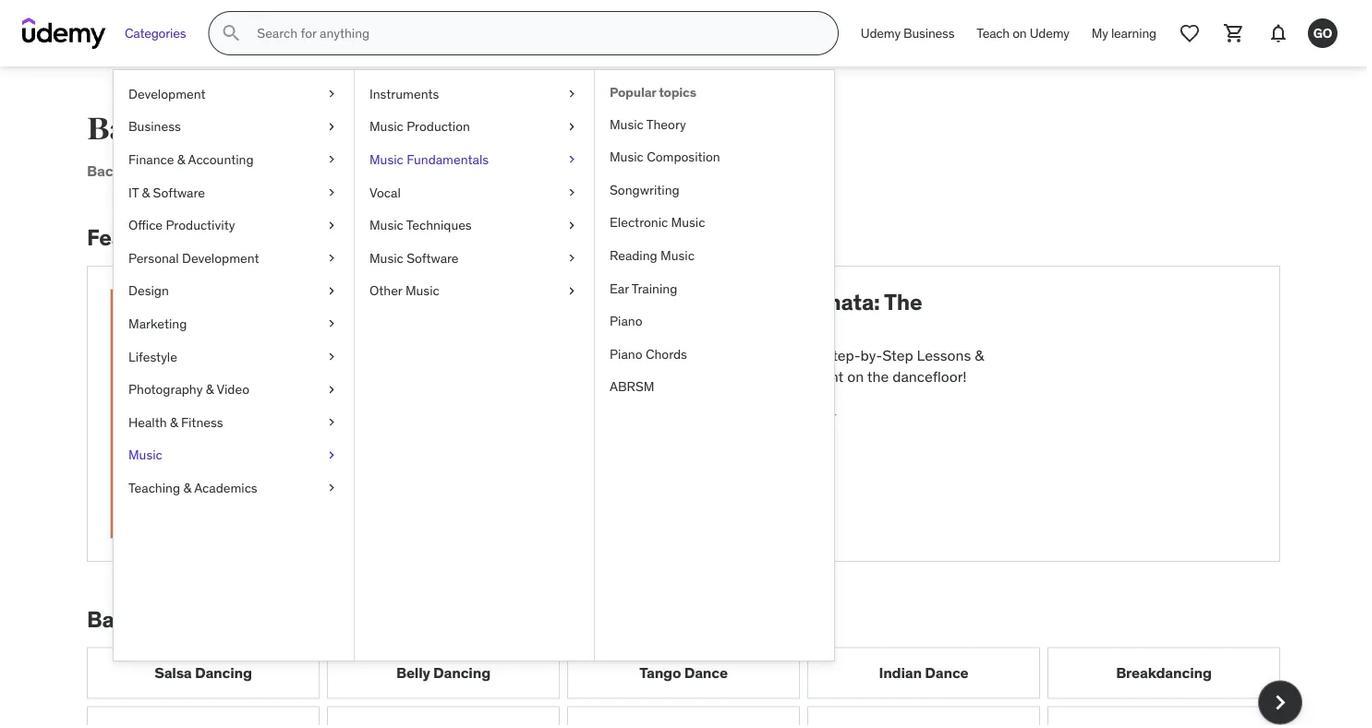 Task type: describe. For each thing, give the bounding box(es) containing it.
xsmall image for business
[[324, 118, 339, 136]]

1 vertical spatial software
[[407, 250, 459, 266]]

music for music fundamentals
[[369, 151, 403, 168]]

music for music composition
[[610, 149, 644, 165]]

& for software
[[142, 184, 150, 201]]

songwriting
[[610, 181, 680, 198]]

by-
[[861, 346, 882, 365]]

dancefloor!
[[892, 367, 967, 386]]

design
[[128, 283, 169, 299]]

personal
[[128, 250, 179, 266]]

xsmall image for it & software
[[324, 184, 339, 202]]

wishlist image
[[1179, 22, 1201, 44]]

finance
[[128, 151, 174, 168]]

music software
[[369, 250, 459, 266]]

1 vertical spatial health & fitness link
[[114, 406, 354, 439]]

office productivity
[[128, 217, 235, 234]]

courses
[[211, 110, 330, 148]]

music composition
[[610, 149, 720, 165]]

music down songwriting link
[[671, 214, 705, 231]]

how
[[638, 288, 685, 316]]

bachata for bachata students also learn
[[87, 606, 172, 634]]

the
[[884, 288, 922, 316]]

demetrio
[[590, 392, 632, 404]]

relates
[[147, 162, 194, 181]]

vocal
[[369, 184, 401, 201]]

xsmall image for design
[[324, 282, 339, 300]]

bachata inside learn how to dance bachata: the complete course learn to dance bachata with simple, step-by-step lessons & guided practice to help you be confident on the dancefloor! by demetrio rosario
[[681, 346, 735, 365]]

theory
[[646, 116, 686, 132]]

next image
[[1265, 689, 1295, 718]]

updated
[[575, 409, 615, 422]]

xsmall image for music techniques
[[564, 216, 579, 235]]

it
[[128, 184, 139, 201]]

vocal link
[[355, 176, 594, 209]]

xsmall image for teaching & academics
[[324, 480, 339, 498]]

course
[[682, 315, 755, 342]]

music techniques link
[[355, 209, 594, 242]]

breakdancing
[[1116, 664, 1212, 683]]

music production
[[369, 118, 470, 135]]

music fundamentals element
[[594, 70, 834, 661]]

techniques
[[406, 217, 472, 234]]

simple,
[[771, 346, 820, 365]]

marketing link
[[114, 308, 354, 341]]

piano chords link
[[595, 338, 834, 371]]

1 udemy from the left
[[861, 25, 901, 41]]

xsmall image for marketing
[[324, 315, 339, 333]]

health & fitness
[[128, 414, 223, 431]]

ear training
[[610, 280, 677, 297]]

music for music
[[128, 447, 162, 464]]

development link
[[114, 78, 354, 110]]

go
[[1313, 25, 1332, 41]]

you
[[734, 367, 757, 386]]

with
[[739, 346, 767, 365]]

video
[[217, 381, 249, 398]]

indian
[[879, 664, 922, 683]]

teach on udemy
[[977, 25, 1069, 41]]

rosario
[[635, 392, 669, 404]]

topics
[[659, 84, 696, 101]]

reading
[[610, 247, 657, 264]]

music fundamentals link
[[355, 143, 594, 176]]

tango dance
[[639, 664, 728, 683]]

xsmall image for development
[[324, 85, 339, 103]]

music techniques
[[369, 217, 472, 234]]

xsmall image for vocal
[[564, 184, 579, 202]]

teaching & academics link
[[114, 472, 354, 505]]

0 horizontal spatial software
[[153, 184, 205, 201]]

academics
[[194, 480, 257, 497]]

electronic music link
[[595, 207, 834, 239]]

dance inside "tango dance" link
[[684, 664, 728, 683]]

& for fitness
[[170, 414, 178, 431]]

xsmall image for photography & video
[[324, 381, 339, 399]]

& for accounting
[[177, 151, 185, 168]]

breakdancing link
[[1047, 648, 1280, 700]]

indian dance
[[879, 664, 969, 683]]

it & software
[[128, 184, 205, 201]]

business link
[[114, 110, 354, 143]]

music for music production
[[369, 118, 403, 135]]

xsmall image for finance & accounting
[[324, 151, 339, 169]]

udemy business link
[[850, 11, 966, 55]]

dance up with at the right
[[718, 288, 784, 316]]

piano for piano
[[610, 313, 642, 330]]

reading music
[[610, 247, 695, 264]]

teach on udemy link
[[966, 11, 1081, 55]]

course
[[185, 224, 255, 251]]

complete
[[575, 315, 677, 342]]

1 vertical spatial health
[[128, 414, 167, 431]]

featured course
[[87, 224, 255, 251]]

4.9
[[575, 430, 594, 446]]

xsmall image for personal development
[[324, 249, 339, 267]]

piano link
[[595, 305, 834, 338]]

my learning link
[[1081, 11, 1168, 55]]

photography & video link
[[114, 373, 354, 406]]

step
[[882, 346, 913, 365]]

music fundamentals
[[369, 151, 489, 168]]

udemy business
[[861, 25, 954, 41]]

bachata courses
[[87, 110, 330, 148]]

confident
[[781, 367, 844, 386]]

1 horizontal spatial fitness
[[275, 162, 325, 181]]

lifestyle link
[[114, 341, 354, 373]]

2 udemy from the left
[[1030, 25, 1069, 41]]

electronic music
[[610, 214, 705, 231]]

1 vertical spatial business
[[128, 118, 181, 135]]

dancing for salsa dancing
[[195, 664, 252, 683]]

the
[[867, 367, 889, 386]]

& inside learn how to dance bachata: the complete course learn to dance bachata with simple, step-by-step lessons & guided practice to help you be confident on the dancefloor! by demetrio rosario
[[975, 346, 984, 365]]

fundamentals
[[407, 151, 489, 168]]

practice
[[627, 367, 681, 386]]

my learning
[[1092, 25, 1156, 41]]

0 vertical spatial on
[[1013, 25, 1027, 41]]

salsa dancing
[[154, 664, 252, 683]]

teaching
[[128, 480, 180, 497]]

also
[[274, 606, 317, 634]]

music theory link
[[595, 108, 834, 141]]

design link
[[114, 275, 354, 308]]

popular topics
[[610, 84, 696, 101]]

training
[[632, 280, 677, 297]]

xsmall image for other music
[[564, 282, 579, 300]]

popular
[[610, 84, 656, 101]]

xsmall image for music
[[324, 447, 339, 465]]

categories
[[125, 25, 186, 41]]

instruments
[[369, 85, 439, 102]]

featured
[[87, 224, 180, 251]]



Task type: locate. For each thing, give the bounding box(es) containing it.
tango dance link
[[567, 648, 800, 700]]

to left 'help'
[[685, 367, 698, 386]]

& right it
[[142, 184, 150, 201]]

0 horizontal spatial business
[[128, 118, 181, 135]]

shopping cart with 0 items image
[[1223, 22, 1245, 44]]

fitness
[[275, 162, 325, 181], [181, 414, 223, 431]]

1 horizontal spatial dancing
[[433, 664, 491, 683]]

xsmall image inside photography & video link
[[324, 381, 339, 399]]

dance
[[332, 162, 376, 181], [718, 288, 784, 316], [635, 346, 677, 365], [684, 664, 728, 683], [925, 664, 969, 683]]

development down the office productivity link
[[182, 250, 259, 266]]

be
[[761, 367, 777, 386]]

dance up "practice"
[[635, 346, 677, 365]]

dance link
[[325, 162, 376, 181]]

xsmall image inside music production link
[[564, 118, 579, 136]]

music composition link
[[595, 141, 834, 174]]

categories button
[[114, 11, 197, 55]]

bachata for bachata relates to health & fitness dance
[[87, 162, 143, 181]]

it & software link
[[114, 176, 354, 209]]

1 dancing from the left
[[195, 664, 252, 683]]

other
[[369, 283, 402, 299]]

office
[[128, 217, 163, 234]]

1 learn from the top
[[575, 288, 633, 316]]

to inside learn how to dance bachata: the complete course learn to dance bachata with simple, step-by-step lessons & guided practice to help you be confident on the dancefloor! by demetrio rosario
[[685, 367, 698, 386]]

& right the teaching
[[183, 480, 191, 497]]

music down vocal
[[369, 217, 403, 234]]

0 horizontal spatial fitness
[[181, 414, 223, 431]]

music up the songwriting
[[610, 149, 644, 165]]

dancing for belly dancing
[[433, 664, 491, 683]]

dancing
[[195, 664, 252, 683], [433, 664, 491, 683]]

1 vertical spatial fitness
[[181, 414, 223, 431]]

piano for piano chords
[[610, 346, 642, 363]]

0 vertical spatial health
[[214, 162, 260, 181]]

xsmall image for music fundamentals
[[564, 151, 579, 169]]

music down music software
[[405, 283, 439, 299]]

xsmall image inside teaching & academics link
[[324, 480, 339, 498]]

music up the teaching
[[128, 447, 162, 464]]

1 vertical spatial on
[[847, 367, 864, 386]]

0 vertical spatial software
[[153, 184, 205, 201]]

notifications image
[[1267, 22, 1289, 44]]

development inside 'link'
[[128, 85, 206, 102]]

2 piano from the top
[[610, 346, 642, 363]]

2 learn from the top
[[575, 346, 613, 365]]

1 horizontal spatial business
[[903, 25, 954, 41]]

bachata:
[[788, 288, 880, 316]]

go link
[[1301, 11, 1345, 55]]

learn down reading
[[575, 288, 633, 316]]

xsmall image inside music techniques link
[[564, 216, 579, 235]]

to
[[689, 288, 713, 316], [616, 346, 631, 365]]

0 vertical spatial business
[[903, 25, 954, 41]]

on left the
[[847, 367, 864, 386]]

submit search image
[[220, 22, 242, 44]]

indian dance link
[[807, 648, 1040, 700]]

Search for anything text field
[[253, 18, 815, 49]]

music for music techniques
[[369, 217, 403, 234]]

& left video
[[206, 381, 214, 398]]

piano down "complete"
[[610, 346, 642, 363]]

health & fitness link down courses
[[214, 162, 325, 181]]

music up vocal
[[369, 151, 403, 168]]

0 vertical spatial piano
[[610, 313, 642, 330]]

1 vertical spatial learn
[[575, 346, 613, 365]]

0 vertical spatial to
[[689, 288, 713, 316]]

to right how
[[689, 288, 713, 316]]

learn
[[322, 606, 374, 634]]

xsmall image inside music software link
[[564, 249, 579, 267]]

1 horizontal spatial on
[[1013, 25, 1027, 41]]

music for music theory
[[610, 116, 644, 132]]

xsmall image for music production
[[564, 118, 579, 136]]

business left teach at the top
[[903, 25, 954, 41]]

xsmall image for health & fitness
[[324, 414, 339, 432]]

bachata up it
[[87, 162, 143, 181]]

bachata up salsa
[[87, 606, 172, 634]]

1 vertical spatial piano
[[610, 346, 642, 363]]

& for video
[[206, 381, 214, 398]]

songwriting link
[[595, 174, 834, 207]]

1 horizontal spatial to
[[685, 367, 698, 386]]

xsmall image inside business link
[[324, 118, 339, 136]]

2 dancing from the left
[[433, 664, 491, 683]]

learning
[[1111, 25, 1156, 41]]

learn up guided
[[575, 346, 613, 365]]

bachata up finance
[[87, 110, 206, 148]]

& for academics
[[183, 480, 191, 497]]

belly
[[396, 664, 430, 683]]

salsa dancing link
[[87, 648, 320, 700]]

xsmall image inside design link
[[324, 282, 339, 300]]

abrsm link
[[595, 371, 834, 404]]

0 horizontal spatial on
[[847, 367, 864, 386]]

health & fitness link down video
[[114, 406, 354, 439]]

xsmall image inside instruments link
[[564, 85, 579, 103]]

to
[[197, 162, 211, 181], [685, 367, 698, 386]]

piano chords
[[610, 346, 687, 363]]

to right relates on the top left
[[197, 162, 211, 181]]

dancing right belly
[[433, 664, 491, 683]]

my
[[1092, 25, 1108, 41]]

xsmall image inside personal development link
[[324, 249, 339, 267]]

1 horizontal spatial udemy
[[1030, 25, 1069, 41]]

0 vertical spatial learn
[[575, 288, 633, 316]]

& right finance
[[177, 151, 185, 168]]

on inside learn how to dance bachata: the complete course learn to dance bachata with simple, step-by-step lessons & guided practice to help you be confident on the dancefloor! by demetrio rosario
[[847, 367, 864, 386]]

xsmall image
[[324, 85, 339, 103], [324, 118, 339, 136], [564, 118, 579, 136], [324, 151, 339, 169], [564, 151, 579, 169], [324, 184, 339, 202], [564, 184, 579, 202], [564, 282, 579, 300], [324, 348, 339, 366], [324, 381, 339, 399], [324, 447, 339, 465]]

xsmall image for office productivity
[[324, 216, 339, 235]]

xsmall image inside vocal link
[[564, 184, 579, 202]]

xsmall image for lifestyle
[[324, 348, 339, 366]]

software down techniques
[[407, 250, 459, 266]]

music production link
[[355, 110, 594, 143]]

udemy image
[[22, 18, 106, 49]]

0 vertical spatial to
[[197, 162, 211, 181]]

xsmall image inside 'marketing' link
[[324, 315, 339, 333]]

0 vertical spatial fitness
[[275, 162, 325, 181]]

on right teach at the top
[[1013, 25, 1027, 41]]

0 horizontal spatial dancing
[[195, 664, 252, 683]]

step-
[[823, 346, 861, 365]]

xsmall image inside other music link
[[564, 282, 579, 300]]

udemy
[[861, 25, 901, 41], [1030, 25, 1069, 41]]

xsmall image inside music fundamentals link
[[564, 151, 579, 169]]

& down photography
[[170, 414, 178, 431]]

health down photography
[[128, 414, 167, 431]]

& down courses
[[263, 162, 272, 181]]

music for music software
[[369, 250, 403, 266]]

lifestyle
[[128, 348, 177, 365]]

electronic
[[610, 214, 668, 231]]

marketing
[[128, 316, 187, 332]]

0 horizontal spatial udemy
[[861, 25, 901, 41]]

music down electronic music
[[661, 247, 695, 264]]

salsa
[[154, 664, 192, 683]]

finance & accounting link
[[114, 143, 354, 176]]

music down popular
[[610, 116, 644, 132]]

music up "other"
[[369, 250, 403, 266]]

dance inside indian dance link
[[925, 664, 969, 683]]

0 vertical spatial health & fitness link
[[214, 162, 325, 181]]

ear
[[610, 280, 629, 297]]

teaching & academics
[[128, 480, 257, 497]]

music software link
[[355, 242, 594, 275]]

xsmall image for music software
[[564, 249, 579, 267]]

development up bachata courses
[[128, 85, 206, 102]]

by
[[575, 392, 587, 404]]

1 vertical spatial to
[[685, 367, 698, 386]]

finance & accounting
[[128, 151, 254, 168]]

health & fitness link
[[214, 162, 325, 181], [114, 406, 354, 439]]

xsmall image inside music link
[[324, 447, 339, 465]]

carousel element
[[87, 648, 1302, 727]]

dancing right salsa
[[195, 664, 252, 683]]

bachata up 'help'
[[681, 346, 735, 365]]

music link
[[114, 439, 354, 472]]

xsmall image inside lifestyle link
[[324, 348, 339, 366]]

0 horizontal spatial to
[[616, 346, 631, 365]]

dance right tango
[[684, 664, 728, 683]]

music
[[610, 116, 644, 132], [369, 118, 403, 135], [610, 149, 644, 165], [369, 151, 403, 168], [671, 214, 705, 231], [369, 217, 403, 234], [661, 247, 695, 264], [369, 250, 403, 266], [405, 283, 439, 299], [128, 447, 162, 464]]

1 horizontal spatial software
[[407, 250, 459, 266]]

reading music link
[[595, 239, 834, 272]]

software
[[153, 184, 205, 201], [407, 250, 459, 266]]

guided
[[575, 367, 623, 386]]

0 horizontal spatial health
[[128, 414, 167, 431]]

beginner
[[795, 409, 837, 422]]

xsmall image inside finance & accounting link
[[324, 151, 339, 169]]

0 horizontal spatial to
[[197, 162, 211, 181]]

to down "complete"
[[616, 346, 631, 365]]

help
[[702, 367, 730, 386]]

personal development
[[128, 250, 259, 266]]

business
[[903, 25, 954, 41], [128, 118, 181, 135]]

dance up vocal
[[332, 162, 376, 181]]

bachata for bachata courses
[[87, 110, 206, 148]]

1 piano from the top
[[610, 313, 642, 330]]

lessons
[[917, 346, 971, 365]]

health down business link
[[214, 162, 260, 181]]

students
[[177, 606, 270, 634]]

accounting
[[188, 151, 254, 168]]

xsmall image inside the office productivity link
[[324, 216, 339, 235]]

xsmall image inside the development 'link'
[[324, 85, 339, 103]]

bachata relates to health & fitness dance
[[87, 162, 376, 181]]

music down instruments
[[369, 118, 403, 135]]

photography
[[128, 381, 203, 398]]

dance right 'indian'
[[925, 664, 969, 683]]

production
[[407, 118, 470, 135]]

piano
[[610, 313, 642, 330], [610, 346, 642, 363]]

1 vertical spatial development
[[182, 250, 259, 266]]

other music link
[[355, 275, 594, 308]]

xsmall image for instruments
[[564, 85, 579, 103]]

1 horizontal spatial to
[[689, 288, 713, 316]]

piano down ear
[[610, 313, 642, 330]]

1 horizontal spatial health
[[214, 162, 260, 181]]

& right lessons
[[975, 346, 984, 365]]

abrsm
[[610, 379, 654, 395]]

learn how to dance bachata: the complete course learn to dance bachata with simple, step-by-step lessons & guided practice to help you be confident on the dancefloor! by demetrio rosario
[[575, 288, 984, 404]]

0 vertical spatial development
[[128, 85, 206, 102]]

fitness down the photography & video
[[181, 414, 223, 431]]

xsmall image inside it & software link
[[324, 184, 339, 202]]

1 vertical spatial to
[[616, 346, 631, 365]]

xsmall image
[[564, 85, 579, 103], [324, 216, 339, 235], [564, 216, 579, 235], [324, 249, 339, 267], [564, 249, 579, 267], [324, 282, 339, 300], [324, 315, 339, 333], [324, 414, 339, 432], [324, 480, 339, 498]]

business up finance
[[128, 118, 181, 135]]

software down relates on the top left
[[153, 184, 205, 201]]

productivity
[[166, 217, 235, 234]]

fitness down courses
[[275, 162, 325, 181]]

instruments link
[[355, 78, 594, 110]]

music inside "link"
[[661, 247, 695, 264]]



Task type: vqa. For each thing, say whether or not it's contained in the screenshot.
2 at the top of the page
no



